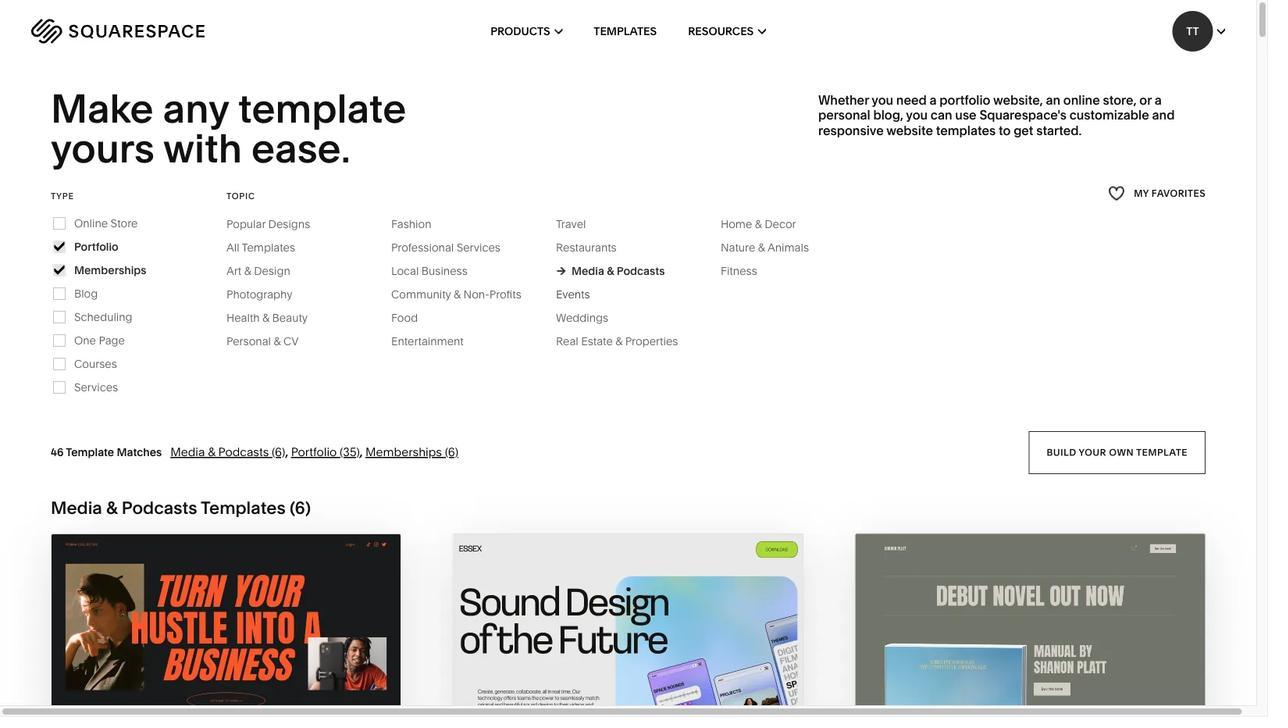 Task type: vqa. For each thing, say whether or not it's contained in the screenshot.
Store
yes



Task type: locate. For each thing, give the bounding box(es) containing it.
1 horizontal spatial ,
[[360, 445, 363, 459]]

portfolio
[[74, 240, 119, 253], [291, 445, 337, 459]]

profits
[[490, 288, 522, 301]]

type
[[51, 190, 74, 201]]

2 , from the left
[[360, 445, 363, 459]]

& for home & decor
[[755, 217, 762, 231]]

0 horizontal spatial portfolio
[[74, 240, 119, 253]]

1 vertical spatial template
[[1137, 447, 1188, 458]]

manual element
[[855, 533, 1207, 717]]

animals
[[768, 241, 809, 254]]

health
[[227, 311, 260, 324]]

started.
[[1037, 122, 1082, 138]]

2 vertical spatial podcasts
[[122, 497, 197, 518]]

store,
[[1103, 92, 1137, 108]]

0 horizontal spatial media
[[51, 497, 102, 518]]

need
[[897, 92, 927, 108]]

resources
[[688, 25, 754, 38]]

real
[[556, 335, 579, 348]]

travel link
[[556, 217, 602, 231]]

1 horizontal spatial a
[[1155, 92, 1162, 108]]

1 horizontal spatial memberships
[[366, 445, 442, 459]]

forma image
[[52, 534, 401, 717]]

squarespace logo link
[[31, 19, 270, 44]]

2 horizontal spatial media
[[572, 264, 605, 278]]

one
[[74, 334, 96, 347]]

popular designs
[[227, 217, 310, 231]]

0 horizontal spatial (6)
[[272, 445, 286, 459]]

& for media & podcasts (6) , portfolio (35) , memberships (6)
[[208, 445, 216, 459]]

manual image
[[855, 533, 1207, 717]]

0 vertical spatial media
[[572, 264, 605, 278]]

art & design
[[227, 264, 290, 278]]

1 horizontal spatial media
[[170, 445, 205, 459]]

2 vertical spatial templates
[[201, 497, 286, 518]]

products
[[491, 25, 551, 38]]

online
[[74, 217, 108, 230]]

you left can
[[906, 107, 928, 123]]

&
[[755, 217, 762, 231], [758, 241, 766, 254], [244, 264, 251, 278], [607, 264, 614, 278], [454, 288, 461, 301], [263, 311, 270, 324], [274, 335, 281, 348], [616, 335, 623, 348], [208, 445, 216, 459], [106, 497, 118, 518]]

& right 'art'
[[244, 264, 251, 278]]

all
[[227, 241, 240, 254]]

fashion
[[391, 217, 432, 231]]

an
[[1046, 92, 1061, 108]]

personal & cv link
[[227, 335, 315, 348]]

0 horizontal spatial a
[[930, 92, 937, 108]]

my favorites
[[1134, 187, 1206, 199]]

0 vertical spatial podcasts
[[617, 264, 665, 278]]

0 horizontal spatial ,
[[286, 445, 288, 459]]

& down 46 template matches
[[106, 497, 118, 518]]

food link
[[391, 311, 434, 324]]

2 horizontal spatial podcasts
[[617, 264, 665, 278]]

art
[[227, 264, 242, 278]]

a
[[930, 92, 937, 108], [1155, 92, 1162, 108]]

squarespace's
[[980, 107, 1067, 123]]

media for media & podcasts
[[572, 264, 605, 278]]

0 vertical spatial memberships
[[74, 264, 146, 277]]

& right estate
[[616, 335, 623, 348]]

non-
[[464, 288, 490, 301]]

blog
[[74, 287, 98, 300]]

memberships right the "(35)"
[[366, 445, 442, 459]]

media down restaurants
[[572, 264, 605, 278]]

& up media & podcasts templates ( 6 )
[[208, 445, 216, 459]]

media down template at left
[[51, 497, 102, 518]]

use
[[956, 107, 977, 123]]

customizable
[[1070, 107, 1150, 123]]

1 vertical spatial podcasts
[[218, 445, 269, 459]]

professional
[[391, 241, 454, 254]]

2 (6) from the left
[[445, 445, 459, 459]]

media & podcasts (6) , portfolio (35) , memberships (6)
[[170, 445, 459, 459]]

entertainment link
[[391, 335, 479, 348]]

restaurants link
[[556, 241, 633, 254]]

& right home
[[755, 217, 762, 231]]

media & podcasts (6) link
[[170, 445, 286, 459]]

online
[[1064, 92, 1101, 108]]

1 vertical spatial media
[[170, 445, 205, 459]]

page
[[99, 334, 125, 347]]

tt
[[1187, 25, 1200, 38]]

1 vertical spatial templates
[[242, 241, 295, 254]]

1 vertical spatial portfolio
[[291, 445, 337, 459]]

0 horizontal spatial podcasts
[[122, 497, 197, 518]]

2 a from the left
[[1155, 92, 1162, 108]]

media for media & podcasts templates ( 6 )
[[51, 497, 102, 518]]

& left "cv"
[[274, 335, 281, 348]]

services up business
[[457, 241, 501, 254]]

1 vertical spatial services
[[74, 381, 118, 394]]

properties
[[626, 335, 679, 348]]

0 horizontal spatial you
[[872, 92, 894, 108]]

get
[[1014, 122, 1034, 138]]

portfolio down online
[[74, 240, 119, 253]]

& for community & non-profits
[[454, 288, 461, 301]]

0 vertical spatial templates
[[594, 25, 657, 38]]

home & decor
[[721, 217, 797, 231]]

1 horizontal spatial podcasts
[[218, 445, 269, 459]]

, left memberships (6) link
[[360, 445, 363, 459]]

0 horizontal spatial services
[[74, 381, 118, 394]]

template inside button
[[1137, 447, 1188, 458]]

favorites
[[1152, 187, 1206, 199]]

weddings link
[[556, 311, 624, 324]]

media & podcasts link
[[556, 264, 665, 278]]

forma element
[[52, 534, 401, 717]]

podcasts for media & podcasts
[[617, 264, 665, 278]]

weddings
[[556, 311, 609, 324]]

0 vertical spatial template
[[238, 84, 407, 133]]

build
[[1047, 447, 1077, 458]]

& for health & beauty
[[263, 311, 270, 324]]

professional services
[[391, 241, 501, 254]]

46
[[51, 446, 64, 459]]

blog,
[[874, 107, 904, 123]]

memberships up blog on the left
[[74, 264, 146, 277]]

0 horizontal spatial memberships
[[74, 264, 146, 277]]

decor
[[765, 217, 797, 231]]

2 vertical spatial media
[[51, 497, 102, 518]]

media right matches
[[170, 445, 205, 459]]

podcasts
[[617, 264, 665, 278], [218, 445, 269, 459], [122, 497, 197, 518]]

resources button
[[688, 0, 766, 63]]

make
[[51, 84, 154, 133]]

1 horizontal spatial (6)
[[445, 445, 459, 459]]

& right health
[[263, 311, 270, 324]]

entertainment
[[391, 335, 464, 348]]

0 horizontal spatial template
[[238, 84, 407, 133]]

nature & animals link
[[721, 241, 825, 254]]

you left need
[[872, 92, 894, 108]]

build your own template button
[[1029, 431, 1206, 474]]

template
[[238, 84, 407, 133], [1137, 447, 1188, 458]]

art & design link
[[227, 264, 306, 278]]

0 vertical spatial services
[[457, 241, 501, 254]]

nature & animals
[[721, 241, 809, 254]]

6
[[295, 497, 305, 518]]

a right or
[[1155, 92, 1162, 108]]

website,
[[994, 92, 1044, 108]]

photography link
[[227, 288, 308, 301]]

,
[[286, 445, 288, 459], [360, 445, 363, 459]]

you
[[872, 92, 894, 108], [906, 107, 928, 123]]

& left "non-"
[[454, 288, 461, 301]]

a right need
[[930, 92, 937, 108]]

template inside make any template yours with ease.
[[238, 84, 407, 133]]

any
[[163, 84, 229, 133]]

& down restaurants "link"
[[607, 264, 614, 278]]

& right nature
[[758, 241, 766, 254]]

services down courses
[[74, 381, 118, 394]]

1 horizontal spatial template
[[1137, 447, 1188, 458]]

portfolio left the "(35)"
[[291, 445, 337, 459]]

templates
[[594, 25, 657, 38], [242, 241, 295, 254], [201, 497, 286, 518]]

, left portfolio (35) link
[[286, 445, 288, 459]]

events
[[556, 288, 590, 301]]



Task type: describe. For each thing, give the bounding box(es) containing it.
responsive
[[819, 122, 884, 138]]

1 vertical spatial memberships
[[366, 445, 442, 459]]

0 vertical spatial portfolio
[[74, 240, 119, 253]]

& for personal & cv
[[274, 335, 281, 348]]

portfolio (35) link
[[291, 445, 360, 459]]

website
[[887, 122, 934, 138]]

)
[[305, 497, 311, 518]]

(35)
[[340, 445, 360, 459]]

& for media & podcasts templates ( 6 )
[[106, 497, 118, 518]]

my favorites link
[[1109, 183, 1206, 204]]

1 horizontal spatial you
[[906, 107, 928, 123]]

store
[[111, 217, 138, 230]]

squarespace logo image
[[31, 19, 205, 44]]

whether
[[819, 92, 869, 108]]

fitness
[[721, 264, 758, 278]]

personal
[[227, 335, 271, 348]]

real estate & properties link
[[556, 335, 694, 348]]

health & beauty link
[[227, 311, 324, 324]]

1 a from the left
[[930, 92, 937, 108]]

essex image
[[454, 534, 803, 717]]

community & non-profits
[[391, 288, 522, 301]]

one page
[[74, 334, 125, 347]]

business
[[422, 264, 468, 278]]

can
[[931, 107, 953, 123]]

templates
[[937, 122, 996, 138]]

portfolio
[[940, 92, 991, 108]]

products button
[[491, 0, 563, 63]]

beauty
[[272, 311, 308, 324]]

online store
[[74, 217, 138, 230]]

design
[[254, 264, 290, 278]]

whether you need a portfolio website, an online store, or a personal blog, you can use squarespace's customizable and responsive website templates to get started.
[[819, 92, 1175, 138]]

1 horizontal spatial services
[[457, 241, 501, 254]]

& for nature & animals
[[758, 241, 766, 254]]

home
[[721, 217, 753, 231]]

1 horizontal spatial portfolio
[[291, 445, 337, 459]]

ease.
[[252, 124, 351, 172]]

templates link
[[594, 0, 657, 63]]

local business
[[391, 264, 468, 278]]

professional services link
[[391, 241, 516, 254]]

1 (6) from the left
[[272, 445, 286, 459]]

local
[[391, 264, 419, 278]]

with
[[163, 124, 242, 172]]

fashion link
[[391, 217, 447, 231]]

all templates link
[[227, 241, 311, 254]]

popular
[[227, 217, 266, 231]]

template
[[66, 446, 114, 459]]

media & podcasts
[[572, 264, 665, 278]]

personal
[[819, 107, 871, 123]]

my
[[1134, 187, 1150, 199]]

podcasts for media & podcasts templates ( 6 )
[[122, 497, 197, 518]]

photography
[[227, 288, 293, 301]]

& for art & design
[[244, 264, 251, 278]]

restaurants
[[556, 241, 617, 254]]

& for media & podcasts
[[607, 264, 614, 278]]

community
[[391, 288, 451, 301]]

to
[[999, 122, 1011, 138]]

(
[[290, 497, 295, 518]]

estate
[[581, 335, 613, 348]]

travel
[[556, 217, 586, 231]]

local business link
[[391, 264, 483, 278]]

or
[[1140, 92, 1152, 108]]

popular designs link
[[227, 217, 326, 231]]

matches
[[117, 446, 162, 459]]

essex element
[[454, 534, 803, 717]]

build your own template
[[1047, 447, 1188, 458]]

your
[[1079, 447, 1107, 458]]

scheduling
[[74, 310, 132, 324]]

tt button
[[1173, 11, 1226, 52]]

cv
[[284, 335, 299, 348]]

1 , from the left
[[286, 445, 288, 459]]

events link
[[556, 288, 606, 301]]

own
[[1110, 447, 1135, 458]]

nature
[[721, 241, 756, 254]]

46 template matches
[[51, 446, 162, 459]]

all templates
[[227, 241, 295, 254]]

podcasts for media & podcasts (6) , portfolio (35) , memberships (6)
[[218, 445, 269, 459]]

media for media & podcasts (6) , portfolio (35) , memberships (6)
[[170, 445, 205, 459]]

memberships (6) link
[[366, 445, 459, 459]]

community & non-profits link
[[391, 288, 537, 301]]

topic
[[227, 190, 255, 201]]

courses
[[74, 357, 117, 371]]

yours
[[51, 124, 155, 172]]

home & decor link
[[721, 217, 812, 231]]

media & podcasts templates ( 6 )
[[51, 497, 311, 518]]



